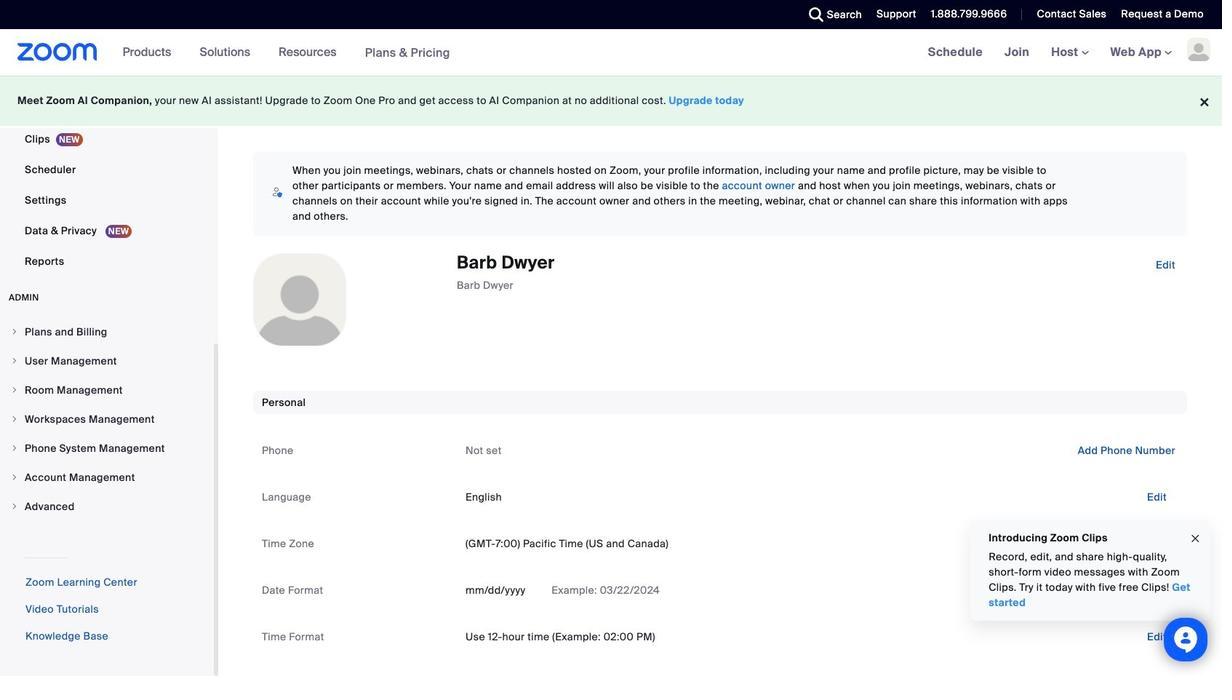 Task type: describe. For each thing, give the bounding box(es) containing it.
edit user photo image
[[288, 293, 312, 306]]

1 menu item from the top
[[0, 318, 214, 346]]

close image
[[1190, 530, 1202, 547]]

right image
[[10, 328, 19, 336]]

right image for 4th menu item from the bottom of the admin menu menu
[[10, 415, 19, 424]]

right image for 7th menu item from the top of the admin menu menu
[[10, 502, 19, 511]]

right image for fifth menu item from the bottom of the admin menu menu
[[10, 386, 19, 395]]

7 menu item from the top
[[0, 493, 214, 520]]

zoom logo image
[[17, 43, 97, 61]]

4 menu item from the top
[[0, 405, 214, 433]]



Task type: locate. For each thing, give the bounding box(es) containing it.
footer
[[0, 76, 1223, 126]]

right image for 6th menu item from the bottom of the admin menu menu
[[10, 357, 19, 365]]

2 right image from the top
[[10, 386, 19, 395]]

banner
[[0, 29, 1223, 76]]

5 menu item from the top
[[0, 435, 214, 462]]

5 right image from the top
[[10, 473, 19, 482]]

6 right image from the top
[[10, 502, 19, 511]]

right image for 2nd menu item from the bottom of the admin menu menu
[[10, 473, 19, 482]]

3 right image from the top
[[10, 415, 19, 424]]

right image
[[10, 357, 19, 365], [10, 386, 19, 395], [10, 415, 19, 424], [10, 444, 19, 453], [10, 473, 19, 482], [10, 502, 19, 511]]

3 menu item from the top
[[0, 376, 214, 404]]

6 menu item from the top
[[0, 464, 214, 491]]

product information navigation
[[112, 29, 461, 76]]

2 menu item from the top
[[0, 347, 214, 375]]

menu item
[[0, 318, 214, 346], [0, 347, 214, 375], [0, 376, 214, 404], [0, 405, 214, 433], [0, 435, 214, 462], [0, 464, 214, 491], [0, 493, 214, 520]]

4 right image from the top
[[10, 444, 19, 453]]

profile picture image
[[1188, 38, 1211, 61]]

1 right image from the top
[[10, 357, 19, 365]]

meetings navigation
[[918, 29, 1223, 76]]

user photo image
[[254, 254, 346, 346]]

personal menu menu
[[0, 0, 214, 277]]

right image for fifth menu item from the top
[[10, 444, 19, 453]]

admin menu menu
[[0, 318, 214, 522]]



Task type: vqa. For each thing, say whether or not it's contained in the screenshot.
2nd right icon from the top of the Admin Menu menu
yes



